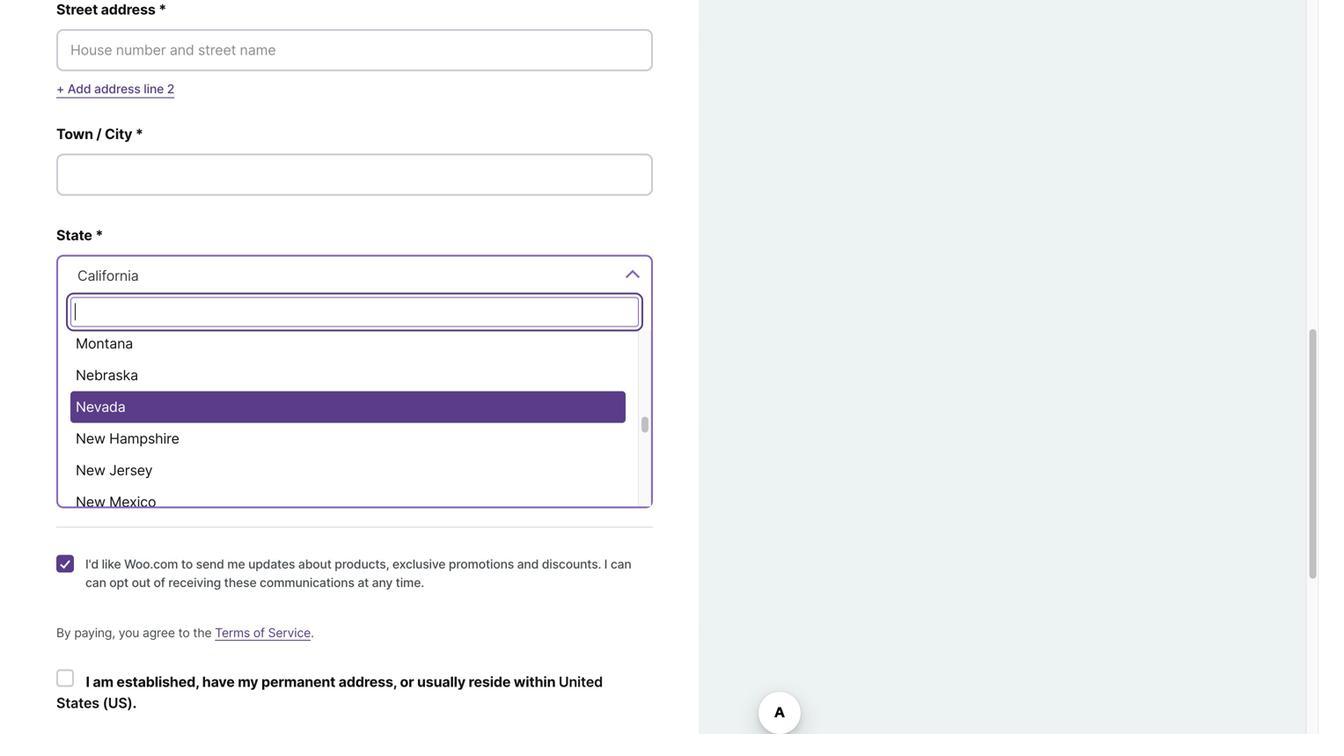 Task type: describe. For each thing, give the bounding box(es) containing it.
I'd like Woo.com to send me updates about products, exclusive promotions and discounts. I can can opt out of receiving these communications at any time. checkbox
[[56, 555, 74, 573]]

exclusive
[[393, 557, 446, 572]]

1 horizontal spatial can
[[611, 557, 632, 572]]

my
[[238, 674, 258, 691]]

i'd like woo.com to send me updates about products, exclusive promotions and discounts. i can can opt out of receiving these communications at any time.
[[85, 557, 632, 590]]

code
[[81, 314, 117, 331]]

service
[[268, 626, 311, 641]]

new jersey option
[[70, 455, 626, 486]]

paying,
[[74, 626, 115, 641]]

united states (us)
[[56, 674, 603, 712]]

* right state
[[95, 227, 103, 244]]

new jersey
[[76, 462, 153, 479]]

out
[[132, 575, 151, 590]]

1 horizontal spatial .
[[311, 626, 314, 641]]

* right products?
[[264, 415, 272, 432]]

address inside button
[[94, 81, 141, 96]]

line
[[144, 81, 164, 96]]

how
[[56, 415, 87, 432]]

california
[[77, 267, 139, 284]]

or
[[400, 674, 414, 691]]

me
[[227, 557, 245, 572]]

city
[[105, 125, 132, 143]]

i'd
[[85, 557, 99, 572]]

by paying, you agree to the terms of service .
[[56, 626, 314, 641]]

established,
[[117, 674, 199, 691]]

reside
[[469, 674, 511, 691]]

i inside i'd like woo.com to send me updates about products, exclusive promotions and discounts. i can can opt out of receiving these communications at any time.
[[605, 557, 608, 572]]

like
[[102, 557, 121, 572]]

nebraska option
[[70, 360, 626, 391]]

have
[[202, 674, 235, 691]]

usually
[[417, 674, 466, 691]]

discounts.
[[542, 557, 602, 572]]

1 vertical spatial of
[[253, 626, 265, 641]]

promotions
[[449, 557, 514, 572]]

of inside i'd like woo.com to send me updates about products, exclusive promotions and discounts. i can can opt out of receiving these communications at any time.
[[154, 575, 165, 590]]

time.
[[396, 575, 424, 590]]

zip
[[56, 314, 78, 331]]

town
[[56, 125, 93, 143]]

list box containing montana
[[58, 328, 652, 518]]

state
[[56, 227, 92, 244]]

new hampshire option
[[70, 423, 626, 455]]

new mexico
[[76, 494, 156, 511]]

am
[[93, 674, 113, 691]]

do
[[90, 415, 107, 432]]

united
[[559, 674, 603, 691]]

0 horizontal spatial can
[[85, 575, 106, 590]]

jersey
[[109, 462, 153, 479]]

nebraska
[[76, 367, 138, 384]]

add
[[68, 81, 91, 96]]

new for new hampshire
[[76, 430, 106, 447]]

the
[[193, 626, 212, 641]]



Task type: vqa. For each thing, say whether or not it's contained in the screenshot.
Develop
no



Task type: locate. For each thing, give the bounding box(es) containing it.
new left the jersey
[[76, 462, 106, 479]]

products?
[[192, 415, 261, 432]]

updates
[[248, 557, 295, 572]]

to left the
[[178, 626, 190, 641]]

1 vertical spatial to
[[178, 626, 190, 641]]

State field
[[56, 255, 653, 297]]

1 vertical spatial new
[[76, 462, 106, 479]]

0 vertical spatial you
[[110, 415, 135, 432]]

0 vertical spatial i
[[605, 557, 608, 572]]

of
[[154, 575, 165, 590], [253, 626, 265, 641]]

i am established, have my permanent address, or usually reside within
[[83, 674, 559, 691]]

and
[[517, 557, 539, 572]]

any
[[372, 575, 393, 590]]

address,
[[339, 674, 397, 691]]

i left am
[[86, 674, 90, 691]]

use
[[138, 415, 163, 432]]

communications
[[260, 575, 355, 590]]

new hampshire
[[76, 430, 179, 447]]

/
[[96, 125, 102, 143]]

new for new mexico
[[76, 494, 106, 511]]

0 vertical spatial .
[[311, 626, 314, 641]]

street address *
[[56, 1, 167, 18]]

1 vertical spatial .
[[133, 695, 137, 712]]

.
[[311, 626, 314, 641], [133, 695, 137, 712]]

about
[[298, 557, 332, 572]]

*
[[159, 1, 167, 18], [135, 125, 143, 143], [95, 227, 103, 244], [121, 314, 128, 331], [264, 415, 272, 432]]

+ add address line 2 button
[[56, 78, 175, 99]]

permanent
[[262, 674, 336, 691]]

* up line
[[159, 1, 167, 18]]

+ add address line 2
[[56, 81, 175, 96]]

to
[[181, 557, 193, 572], [178, 626, 190, 641]]

you right the do
[[110, 415, 135, 432]]

House number and street name text field
[[56, 29, 653, 71]]

* right code
[[121, 314, 128, 331]]

can right discounts.
[[611, 557, 632, 572]]

2 vertical spatial new
[[76, 494, 106, 511]]

(us)
[[103, 695, 133, 712]]

these
[[224, 575, 257, 590]]

woo.com
[[124, 557, 178, 572]]

states
[[56, 695, 99, 712]]

within
[[514, 674, 556, 691]]

0 vertical spatial address
[[101, 1, 156, 18]]

0 vertical spatial can
[[611, 557, 632, 572]]

town / city *
[[56, 125, 143, 143]]

1 horizontal spatial of
[[253, 626, 265, 641]]

1 vertical spatial you
[[119, 626, 139, 641]]

new
[[76, 430, 106, 447], [76, 462, 106, 479], [76, 494, 106, 511]]

. up the i am established, have my permanent address, or usually reside within
[[311, 626, 314, 641]]

None text field
[[56, 154, 653, 196], [56, 342, 653, 384], [56, 154, 653, 196], [56, 342, 653, 384]]

send
[[196, 557, 224, 572]]

at
[[358, 575, 369, 590]]

1 vertical spatial address
[[94, 81, 141, 96]]

0 vertical spatial of
[[154, 575, 165, 590]]

hampshire
[[109, 430, 179, 447]]

nevada
[[76, 398, 126, 416]]

1 vertical spatial can
[[85, 575, 106, 590]]

street
[[56, 1, 98, 18]]

our
[[166, 415, 189, 432]]

to inside i'd like woo.com to send me updates about products, exclusive promotions and discounts. i can can opt out of receiving these communications at any time.
[[181, 557, 193, 572]]

zip code *
[[56, 314, 128, 331]]

montana
[[76, 335, 133, 352]]

i right discounts.
[[605, 557, 608, 572]]

new for new jersey
[[76, 462, 106, 479]]

+
[[56, 81, 64, 96]]

terms
[[215, 626, 250, 641]]

to up receiving
[[181, 557, 193, 572]]

None text field
[[70, 297, 639, 327]]

0 horizontal spatial of
[[154, 575, 165, 590]]

montana option
[[70, 328, 626, 360]]

receiving
[[168, 575, 221, 590]]

None checkbox
[[56, 670, 74, 687]]

2 new from the top
[[76, 462, 106, 479]]

0 vertical spatial to
[[181, 557, 193, 572]]

. down established,
[[133, 695, 137, 712]]

agree
[[143, 626, 175, 641]]

address
[[101, 1, 156, 18], [94, 81, 141, 96]]

by
[[56, 626, 71, 641]]

of right terms
[[253, 626, 265, 641]]

nevada option
[[70, 391, 626, 423]]

address right street
[[101, 1, 156, 18]]

1 vertical spatial i
[[86, 674, 90, 691]]

list box
[[58, 328, 652, 518]]

products,
[[335, 557, 389, 572]]

you left agree
[[119, 626, 139, 641]]

2
[[167, 81, 175, 96]]

can down "i'd"
[[85, 575, 106, 590]]

new inside "option"
[[76, 494, 106, 511]]

of right 'out'
[[154, 575, 165, 590]]

new down new jersey
[[76, 494, 106, 511]]

0 vertical spatial new
[[76, 430, 106, 447]]

you
[[110, 415, 135, 432], [119, 626, 139, 641]]

1 new from the top
[[76, 430, 106, 447]]

0 horizontal spatial i
[[86, 674, 90, 691]]

1 horizontal spatial i
[[605, 557, 608, 572]]

new mexico option
[[70, 486, 626, 518]]

i
[[605, 557, 608, 572], [86, 674, 90, 691]]

* right city
[[135, 125, 143, 143]]

California text field
[[70, 265, 639, 287]]

opt
[[109, 575, 129, 590]]

you for do
[[110, 415, 135, 432]]

mexico
[[109, 494, 156, 511]]

state *
[[56, 227, 103, 244]]

new down 'nevada'
[[76, 430, 106, 447]]

can
[[611, 557, 632, 572], [85, 575, 106, 590]]

0 horizontal spatial .
[[133, 695, 137, 712]]

terms of service link
[[215, 626, 311, 641]]

3 new from the top
[[76, 494, 106, 511]]

how do you use our products? *
[[56, 415, 272, 432]]

address left line
[[94, 81, 141, 96]]

you for paying,
[[119, 626, 139, 641]]



